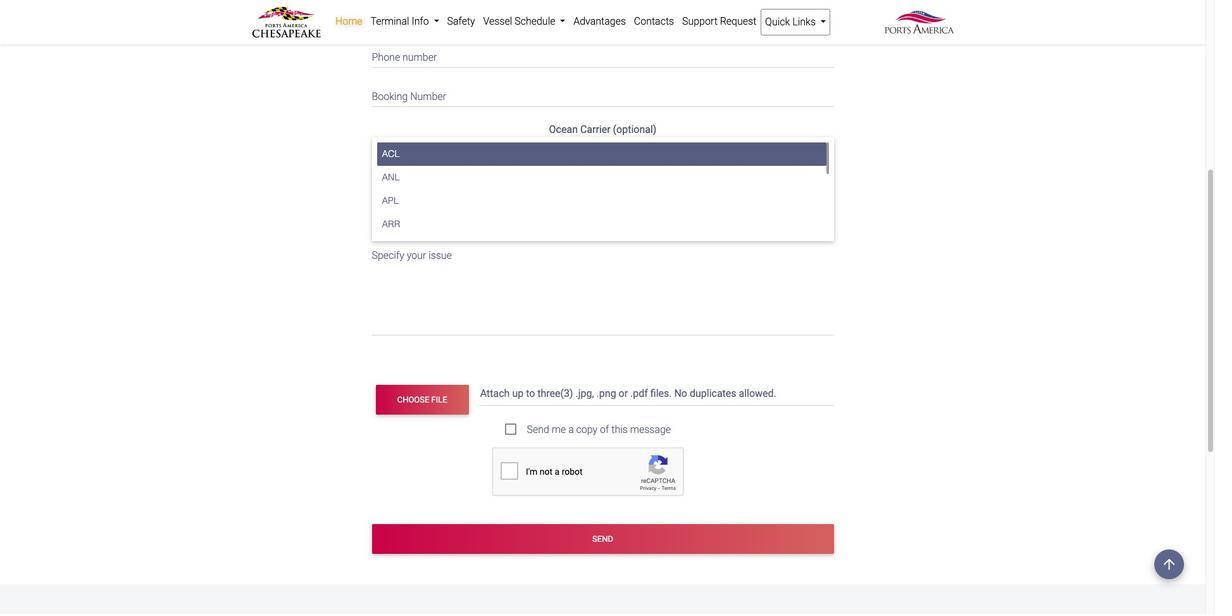 Task type: locate. For each thing, give the bounding box(es) containing it.
1 vertical spatial choose your option
[[372, 191, 458, 203]]

phone
[[372, 51, 400, 63]]

0 vertical spatial option
[[430, 141, 458, 153]]

number
[[403, 51, 437, 63]]

your left issue
[[407, 249, 426, 261]]

vessel schedule link
[[479, 9, 570, 34]]

option
[[430, 141, 458, 153], [430, 191, 458, 203]]

choose left the file
[[397, 395, 429, 404]]

quick
[[766, 16, 790, 28]]

your right acl
[[408, 141, 428, 153]]

your
[[408, 141, 428, 153], [408, 191, 428, 203], [407, 249, 426, 261]]

choose your option up service
[[372, 191, 458, 203]]

support request
[[683, 15, 757, 27]]

a
[[569, 424, 574, 436]]

0 vertical spatial choose
[[372, 141, 406, 153]]

safety
[[447, 15, 475, 27]]

advantages link
[[570, 9, 630, 34]]

company
[[372, 11, 415, 23]]

safety link
[[443, 9, 479, 34]]

name
[[417, 11, 442, 23]]

specify your issue
[[372, 249, 452, 261]]

1 vertical spatial choose
[[372, 191, 406, 203]]

company name
[[372, 11, 442, 23]]

issue
[[429, 249, 452, 261]]

Company name text field
[[372, 4, 834, 28]]

choose your option up the anl
[[372, 141, 458, 153]]

terminal info link
[[367, 9, 443, 34]]

choose file
[[397, 395, 447, 404]]

booking
[[372, 91, 408, 103]]

choose
[[372, 141, 406, 153], [372, 191, 406, 203], [397, 395, 429, 404]]

1 vertical spatial option
[[430, 191, 458, 203]]

advantages
[[574, 15, 626, 27]]

go to top image
[[1155, 550, 1185, 579]]

anl
[[382, 172, 400, 183]]

terminal
[[371, 15, 409, 27]]

choose your option
[[372, 141, 458, 153], [372, 191, 458, 203]]

choose up the anl
[[372, 141, 406, 153]]

0 vertical spatial choose your option
[[372, 141, 458, 153]]

send
[[593, 534, 613, 544]]

(optional)
[[613, 124, 657, 136]]

number
[[410, 91, 446, 103]]

is
[[460, 214, 467, 224]]

service
[[397, 214, 424, 224]]

2 choose your option from the top
[[372, 191, 458, 203]]

ocean carrier (optional)
[[549, 124, 657, 136]]

links
[[793, 16, 816, 28]]

export service selection is required.
[[372, 214, 500, 224]]

request
[[720, 15, 757, 27]]

Phone number text field
[[372, 43, 834, 68]]

contacts
[[634, 15, 674, 27]]

support
[[683, 15, 718, 27]]

send button
[[372, 525, 834, 554]]

option down number
[[430, 141, 458, 153]]

1 vertical spatial your
[[408, 191, 428, 203]]

choose down the anl
[[372, 191, 406, 203]]

specify
[[372, 249, 405, 261]]

carrier
[[581, 124, 611, 136]]

your up service
[[408, 191, 428, 203]]

home
[[336, 15, 363, 27]]

contacts link
[[630, 9, 678, 34]]

phone number
[[372, 51, 437, 63]]

option up 'selection'
[[430, 191, 458, 203]]



Task type: vqa. For each thing, say whether or not it's contained in the screenshot.
submitted
no



Task type: describe. For each thing, give the bounding box(es) containing it.
vessel schedule
[[483, 15, 558, 27]]

this
[[612, 424, 628, 436]]

support request link
[[678, 9, 761, 34]]

schedule
[[515, 15, 556, 27]]

vessel
[[483, 15, 512, 27]]

booking number
[[372, 91, 446, 103]]

send me a copy of this message
[[527, 424, 671, 436]]

file
[[432, 395, 447, 404]]

acl
[[382, 149, 400, 159]]

required.
[[469, 214, 500, 224]]

info
[[412, 15, 429, 27]]

quick links
[[766, 16, 819, 28]]

export
[[372, 214, 395, 224]]

2 vertical spatial your
[[407, 249, 426, 261]]

selection
[[426, 214, 458, 224]]

terminal info
[[371, 15, 432, 27]]

1 option from the top
[[430, 141, 458, 153]]

me
[[552, 424, 566, 436]]

arr
[[382, 219, 400, 229]]

copy
[[577, 424, 598, 436]]

0 vertical spatial your
[[408, 141, 428, 153]]

home link
[[331, 9, 367, 34]]

message
[[630, 424, 671, 436]]

Specify your issue text field
[[372, 241, 834, 336]]

send
[[527, 424, 550, 436]]

ocean
[[549, 124, 578, 136]]

Attach up to three(3) .jpg, .png or .pdf files. No duplicates allowed. text field
[[479, 381, 837, 406]]

quick links link
[[761, 9, 831, 35]]

2 vertical spatial choose
[[397, 395, 429, 404]]

1 choose your option from the top
[[372, 141, 458, 153]]

2 option from the top
[[430, 191, 458, 203]]

of
[[600, 424, 609, 436]]

apl
[[382, 196, 399, 206]]

Booking Number text field
[[372, 83, 834, 107]]



